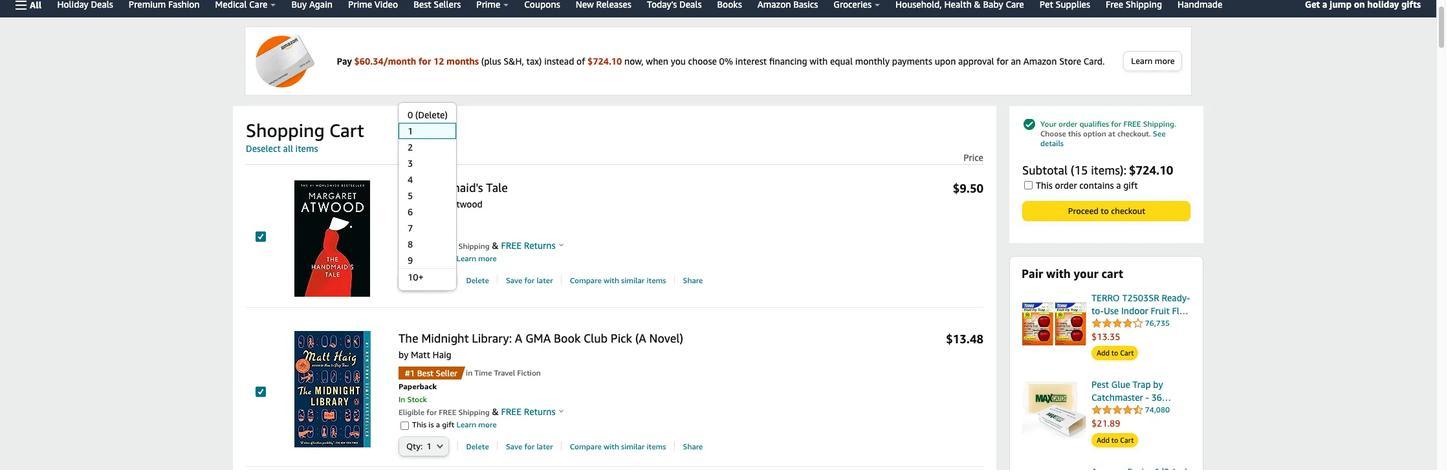 Task type: vqa. For each thing, say whether or not it's contained in the screenshot.
Search all Amazon Basics search field
no



Task type: locate. For each thing, give the bounding box(es) containing it.
0 vertical spatial stock
[[408, 229, 427, 238]]

1 down 0
[[408, 126, 413, 137]]

2 shipping from the top
[[459, 408, 490, 418]]

1 vertical spatial free returns button
[[499, 406, 564, 419]]

5
[[408, 191, 413, 202]]

details
[[1041, 139, 1064, 148]]

to right proceed
[[1101, 206, 1110, 216]]

1 vertical spatial in
[[399, 395, 406, 405]]

this is a gift learn more
[[412, 254, 497, 264], [412, 420, 497, 430]]

& down the #1 best seller in time travel fiction paperback in stock
[[492, 407, 499, 418]]

6
[[408, 207, 413, 218]]

to down $13.35
[[1112, 349, 1119, 358]]

1 vertical spatial add
[[1097, 436, 1110, 445]]

1 add to cart from the top
[[1097, 349, 1134, 358]]

0 vertical spatial order
[[1059, 119, 1078, 129]]

add to cart submit down $21.89
[[1093, 434, 1138, 447]]

0 vertical spatial checkbox image
[[256, 232, 266, 242]]

1 & from the top
[[492, 240, 499, 251]]

learn more
[[1132, 56, 1175, 66]]

$13.35
[[1092, 331, 1121, 342]]

10+
[[408, 272, 424, 283]]

list box containing 0 (delete)
[[398, 107, 456, 286]]

0 vertical spatial &
[[492, 240, 499, 251]]

0 vertical spatial gift
[[1124, 180, 1139, 191]]

add to cart down $21.89
[[1097, 436, 1134, 445]]

in left 7
[[399, 229, 406, 238]]

1 vertical spatial this is a gift learn more
[[412, 420, 497, 430]]

eligible for 2nd free returns button from the top of the shopping cart main content
[[399, 408, 425, 418]]

add to cart submit for $13.35
[[1093, 347, 1138, 360]]

1 vertical spatial free returns
[[499, 407, 556, 418]]

order right "your"
[[1059, 119, 1078, 129]]

1 free returns button from the top
[[499, 240, 564, 253]]

&
[[492, 240, 499, 251], [492, 407, 499, 418]]

checkbox image for the midnight library: a gma book club pick (a novel)
[[256, 387, 266, 398]]

shipping down the #1 best seller in time travel fiction paperback in stock
[[459, 408, 490, 418]]

2 in from the top
[[399, 395, 406, 405]]

instead
[[545, 55, 574, 66]]

3
[[408, 158, 413, 169]]

& for 2nd popover image
[[492, 407, 499, 418]]

checkbox image
[[256, 232, 266, 242], [256, 387, 266, 398]]

1 by from the top
[[399, 199, 409, 210]]

1 vertical spatial stock
[[408, 395, 427, 405]]

order down (15 on the right
[[1056, 180, 1078, 191]]

8 link
[[399, 237, 456, 253]]

list box
[[398, 107, 456, 286]]

0 vertical spatial learn more link
[[455, 254, 497, 264]]

0 horizontal spatial $724.10
[[588, 55, 622, 66]]

none checkbox inside shopping cart main content
[[401, 256, 409, 264]]

1 vertical spatial paperback
[[399, 382, 437, 392]]

0 vertical spatial with
[[810, 55, 828, 66]]

0 vertical spatial share link
[[683, 276, 703, 286]]

1 learn more link from the top
[[455, 254, 497, 264]]

1 vertical spatial this
[[412, 254, 427, 264]]

a down items):
[[1117, 180, 1122, 191]]

by inside the midnight library: a gma book club pick (a novel) by matt haig
[[399, 350, 409, 361]]

free returns button up save for later the handmaid&#39;s tale "submit" at the left bottom
[[499, 240, 564, 253]]

1 the from the top
[[399, 181, 419, 195]]

2 vertical spatial learn
[[457, 420, 477, 430]]

a down "8" link
[[436, 254, 440, 264]]

1 vertical spatial $724.10
[[1130, 163, 1174, 177]]

gift for second learn more 'link' from the top of the shopping cart main content
[[442, 420, 455, 430]]

2 vertical spatial cart
[[1121, 436, 1134, 445]]

library:
[[472, 331, 512, 346]]

deselect all items link
[[246, 143, 318, 154]]

add for $13.35
[[1097, 349, 1110, 358]]

1 horizontal spatial $724.10
[[1130, 163, 1174, 177]]

74,080 link
[[1092, 404, 1170, 417]]

0 vertical spatial eligible for free shipping
[[399, 242, 490, 251]]

add to cart submit down $13.35
[[1093, 347, 1138, 360]]

by left matt
[[399, 350, 409, 361]]

1 vertical spatial returns
[[524, 407, 556, 418]]

cart right the shopping
[[330, 120, 364, 141]]

1 vertical spatial a
[[436, 254, 440, 264]]

add for $21.89
[[1097, 436, 1110, 445]]

Delete The Handmaid&#39;s Tale submit
[[466, 276, 489, 286]]

in down #1
[[399, 395, 406, 405]]

learn more link up delete the midnight library: a gma book club pick (a novel) submit
[[455, 420, 497, 430]]

shipping for 2nd popover image from the bottom
[[459, 242, 490, 251]]

1 vertical spatial add to cart
[[1097, 436, 1134, 445]]

shipping
[[459, 242, 490, 251], [459, 408, 490, 418]]

shipping up delete the handmaid&#39;s tale submit
[[459, 242, 490, 251]]

paperback
[[399, 216, 437, 226], [399, 382, 437, 392]]

order for qualifies
[[1059, 119, 1078, 129]]

free returns
[[499, 240, 556, 251], [499, 407, 556, 418]]

2 & from the top
[[492, 407, 499, 418]]

free inside your order qualifies for free shipping. choose this option at checkout.
[[1124, 119, 1142, 129]]

74,080
[[1146, 406, 1170, 415]]

2 eligible for free shipping from the top
[[399, 408, 490, 418]]

the for the handmaid's tale
[[399, 181, 419, 195]]

the inside the midnight library: a gma book club pick (a novel) by matt haig
[[399, 331, 419, 346]]

with right pair
[[1047, 267, 1071, 281]]

0 vertical spatial dropdown image
[[437, 278, 443, 283]]

is up the "qty: 1"
[[429, 420, 434, 430]]

1 popover image from the top
[[559, 244, 564, 247]]

1 eligible from the top
[[399, 242, 425, 251]]

| image right delete the handmaid&#39;s tale submit
[[497, 276, 498, 285]]

0 vertical spatial by
[[399, 199, 409, 210]]

1 vertical spatial learn more link
[[455, 420, 497, 430]]

0 vertical spatial 1
[[408, 126, 413, 137]]

popover image
[[559, 244, 564, 247], [559, 410, 564, 413]]

2 vertical spatial gift
[[442, 420, 455, 430]]

1 vertical spatial dropdown image
[[437, 444, 443, 450]]

returns up save for later the handmaid&#39;s tale "submit" at the left bottom
[[524, 240, 556, 251]]

2 add to cart from the top
[[1097, 436, 1134, 445]]

checkbox image for the handmaid's tale
[[256, 232, 266, 242]]

add to cart for $13.35
[[1097, 349, 1134, 358]]

gift down "8" link
[[442, 254, 455, 264]]

free returns button up save for later the midnight library: a gma book club pick (a novel) submit
[[499, 406, 564, 419]]

1 vertical spatial popover image
[[559, 410, 564, 413]]

1 add to cart submit from the top
[[1093, 347, 1138, 360]]

1 vertical spatial shipping
[[459, 408, 490, 418]]

more up shipping. on the top of the page
[[1155, 56, 1175, 66]]

returns up save for later the midnight library: a gma book club pick (a novel) submit
[[524, 407, 556, 418]]

add down $13.35
[[1097, 349, 1110, 358]]

fiction
[[517, 369, 541, 378]]

stock
[[408, 229, 427, 238], [408, 395, 427, 405]]

by
[[399, 199, 409, 210], [399, 350, 409, 361]]

eligible for free shipping
[[399, 242, 490, 251], [399, 408, 490, 418]]

1 option
[[398, 123, 456, 139]]

0 vertical spatial learn
[[1132, 56, 1153, 66]]

Add to Cart submit
[[1093, 347, 1138, 360], [1093, 434, 1138, 447]]

1 vertical spatial cart
[[1121, 349, 1134, 358]]

| image left delete the midnight library: a gma book club pick (a novel) submit
[[458, 442, 458, 451]]

more up delete the midnight library: a gma book club pick (a novel) submit
[[479, 420, 497, 430]]

2 vertical spatial more
[[479, 420, 497, 430]]

this up the "qty: 1"
[[412, 420, 427, 430]]

by up 7
[[399, 199, 409, 210]]

your order qualifies for free shipping. choose this option at checkout.
[[1041, 119, 1177, 139]]

seller
[[436, 369, 458, 379]]

1 free returns from the top
[[499, 240, 556, 251]]

amazon
[[1024, 55, 1057, 66]]

learn right card.
[[1132, 56, 1153, 66]]

0 vertical spatial add
[[1097, 349, 1110, 358]]

1 stock from the top
[[408, 229, 427, 238]]

this is a gift learn more down "8" link
[[412, 254, 497, 264]]

1 vertical spatial 1
[[427, 442, 432, 452]]

2 popover image from the top
[[559, 410, 564, 413]]

add to cart down $13.35
[[1097, 349, 1134, 358]]

pair
[[1022, 267, 1044, 281]]

1 share from the top
[[683, 276, 703, 286]]

& down tale
[[492, 240, 499, 251]]

payments
[[893, 55, 933, 66]]

gift down the #1 best seller in time travel fiction paperback in stock
[[442, 420, 455, 430]]

2 add to cart submit from the top
[[1093, 434, 1138, 447]]

0 vertical spatial add to cart
[[1097, 349, 1134, 358]]

cart down $21.89 link
[[1121, 436, 1134, 445]]

qty: 1
[[407, 442, 432, 452]]

2 add from the top
[[1097, 436, 1110, 445]]

1 vertical spatial with
[[1047, 267, 1071, 281]]

2 vertical spatial a
[[436, 420, 440, 430]]

eligible for 1st free returns button from the top of the shopping cart main content
[[399, 242, 425, 251]]

0 vertical spatial is
[[429, 254, 434, 264]]

best
[[417, 369, 434, 379]]

free right at
[[1124, 119, 1142, 129]]

eligible for free shipping up 9 link
[[399, 242, 490, 251]]

see
[[1154, 129, 1166, 139]]

items):
[[1092, 163, 1127, 177]]

gift up checkout
[[1124, 180, 1139, 191]]

tax)
[[527, 55, 542, 66]]

the inside the handmaid's tale by margaret atwood
[[399, 181, 419, 195]]

1 vertical spatial &
[[492, 407, 499, 418]]

cart
[[1102, 267, 1124, 281]]

free returns up save for later the midnight library: a gma book club pick (a novel) submit
[[499, 407, 556, 418]]

with left equal
[[810, 55, 828, 66]]

free returns up save for later the handmaid&#39;s tale "submit" at the left bottom
[[499, 240, 556, 251]]

gma
[[526, 331, 551, 346]]

$724.10 down see
[[1130, 163, 1174, 177]]

1 vertical spatial learn
[[457, 254, 477, 264]]

3 link
[[399, 156, 456, 172]]

1 horizontal spatial 1
[[427, 442, 432, 452]]

0%
[[720, 55, 733, 66]]

share for the midnight library: a gma book club pick (a novel)
[[683, 442, 703, 452]]

2 share from the top
[[683, 442, 703, 452]]

2 paperback from the top
[[399, 382, 437, 392]]

1 vertical spatial is
[[429, 420, 434, 430]]

None checkbox
[[401, 422, 409, 431]]

add down $21.89
[[1097, 436, 1110, 445]]

1 share link from the top
[[683, 276, 703, 286]]

cart
[[330, 120, 364, 141], [1121, 349, 1134, 358], [1121, 436, 1134, 445]]

this is a gift learn more up delete the midnight library: a gma book club pick (a novel) submit
[[412, 420, 497, 430]]

0 vertical spatial to
[[1101, 206, 1110, 216]]

0 vertical spatial shipping
[[459, 242, 490, 251]]

dropdown image right the "qty: 1"
[[437, 444, 443, 450]]

0 vertical spatial paperback
[[399, 216, 437, 226]]

cart down $13.35 link on the bottom
[[1121, 349, 1134, 358]]

this down the subtotal
[[1036, 180, 1053, 191]]

in inside the #1 best seller in time travel fiction paperback in stock
[[399, 395, 406, 405]]

0 vertical spatial share
[[683, 276, 703, 286]]

0 vertical spatial eligible
[[399, 242, 425, 251]]

0 vertical spatial popover image
[[559, 244, 564, 247]]

months
[[447, 55, 479, 66]]

1 vertical spatial gift
[[442, 254, 455, 264]]

0 vertical spatial free returns button
[[499, 240, 564, 253]]

dropdown image
[[437, 278, 443, 283], [437, 444, 443, 450]]

0 (delete) 1 2 3 4 5 6 7 8 9 10+
[[408, 110, 448, 283]]

travel
[[494, 369, 515, 378]]

learn up delete the handmaid&#39;s tale submit
[[457, 254, 477, 264]]

1
[[408, 126, 413, 137], [427, 442, 432, 452]]

approval
[[959, 55, 995, 66]]

1 vertical spatial the
[[399, 331, 419, 346]]

interest
[[736, 55, 767, 66]]

1 vertical spatial share
[[683, 442, 703, 452]]

eligible up the "qty: 1"
[[399, 408, 425, 418]]

the handmaid's tale link
[[399, 181, 859, 196]]

1 vertical spatial more
[[479, 254, 497, 264]]

stock up 8
[[408, 229, 427, 238]]

in inside the paperback in stock
[[399, 229, 406, 238]]

1 vertical spatial add to cart submit
[[1093, 434, 1138, 447]]

1 vertical spatial checkbox image
[[256, 387, 266, 398]]

1 shipping from the top
[[459, 242, 490, 251]]

0 vertical spatial add to cart submit
[[1093, 347, 1138, 360]]

0 vertical spatial the
[[399, 181, 419, 195]]

learn up delete the midnight library: a gma book club pick (a novel) submit
[[457, 420, 477, 430]]

1 add from the top
[[1097, 349, 1110, 358]]

0 vertical spatial returns
[[524, 240, 556, 251]]

None checkbox
[[401, 256, 409, 264]]

cart for $21.89
[[1121, 436, 1134, 445]]

0 vertical spatial in
[[399, 229, 406, 238]]

0 vertical spatial cart
[[330, 120, 364, 141]]

midnight
[[422, 331, 469, 346]]

2 the from the top
[[399, 331, 419, 346]]

cart for $13.35
[[1121, 349, 1134, 358]]

2 stock from the top
[[408, 395, 427, 405]]

1 left delete the midnight library: a gma book club pick (a novel) submit
[[427, 442, 432, 452]]

amazon store card image
[[254, 34, 314, 89]]

learn more button
[[1125, 52, 1182, 71]]

2 share link from the top
[[683, 442, 703, 453]]

add to cart
[[1097, 349, 1134, 358], [1097, 436, 1134, 445]]

shopping cart deselect all items
[[246, 120, 364, 154]]

1 vertical spatial order
[[1056, 180, 1078, 191]]

| image
[[497, 276, 498, 285], [675, 276, 675, 285], [675, 442, 675, 451]]

1 vertical spatial share link
[[683, 442, 703, 453]]

2 dropdown image from the top
[[437, 444, 443, 450]]

2 vertical spatial to
[[1112, 436, 1119, 445]]

eligible for free shipping down the #1 best seller in time travel fiction paperback in stock
[[399, 408, 490, 418]]

1 vertical spatial to
[[1112, 349, 1119, 358]]

is
[[429, 254, 434, 264], [429, 420, 434, 430]]

1 vertical spatial by
[[399, 350, 409, 361]]

2 learn more link from the top
[[455, 420, 497, 430]]

choose
[[1041, 129, 1067, 139]]

0 vertical spatial this is a gift learn more
[[412, 254, 497, 264]]

0 vertical spatial a
[[1117, 180, 1122, 191]]

0 horizontal spatial 1
[[408, 126, 413, 137]]

1 this is a gift learn more from the top
[[412, 254, 497, 264]]

the
[[399, 181, 419, 195], [399, 331, 419, 346]]

8
[[408, 239, 413, 250]]

0 horizontal spatial with
[[810, 55, 828, 66]]

stock down #1
[[408, 395, 427, 405]]

add to cart submit for $21.89
[[1093, 434, 1138, 447]]

0 vertical spatial $724.10
[[588, 55, 622, 66]]

is down "8" link
[[429, 254, 434, 264]]

shipping.
[[1144, 119, 1177, 129]]

to down $21.89
[[1112, 436, 1119, 445]]

2 by from the top
[[399, 350, 409, 361]]

2 vertical spatial this
[[412, 420, 427, 430]]

an
[[1012, 55, 1022, 66]]

this down "8" link
[[412, 254, 427, 264]]

a down the #1 best seller in time travel fiction paperback in stock
[[436, 420, 440, 430]]

1 dropdown image from the top
[[437, 278, 443, 283]]

learn more link up delete the handmaid&#39;s tale submit
[[455, 254, 497, 264]]

share link for the midnight library: a gma book club pick (a novel)
[[683, 442, 703, 453]]

dropdown image down 9 link
[[437, 278, 443, 283]]

free up save for later the handmaid&#39;s tale "submit" at the left bottom
[[501, 240, 522, 251]]

pest glue trap by catchmaster - 36 boards pre-baited, ready to use indoors. rodent mouse rat insect sticky adhesive simple ea image
[[1022, 379, 1087, 444]]

more up delete the handmaid&#39;s tale submit
[[479, 254, 497, 264]]

proceed
[[1069, 206, 1099, 216]]

0 vertical spatial more
[[1155, 56, 1175, 66]]

paperback inside the #1 best seller in time travel fiction paperback in stock
[[399, 382, 437, 392]]

learn
[[1132, 56, 1153, 66], [457, 254, 477, 264], [457, 420, 477, 430]]

#1 best seller in time travel fiction paperback in stock
[[399, 369, 541, 405]]

| image
[[458, 276, 458, 285], [561, 276, 562, 285], [458, 442, 458, 451], [497, 442, 498, 451], [561, 442, 562, 451]]

order inside your order qualifies for free shipping. choose this option at checkout.
[[1059, 119, 1078, 129]]

1 checkbox image from the top
[[256, 232, 266, 242]]

more for second learn more 'link' from the top of the shopping cart main content
[[479, 420, 497, 430]]

free down travel
[[501, 407, 522, 418]]

qty:
[[407, 275, 423, 286], [400, 438, 419, 449], [407, 442, 423, 452]]

2 this is a gift learn more from the top
[[412, 420, 497, 430]]

2 free returns button from the top
[[499, 406, 564, 419]]

free returns button
[[499, 240, 564, 253], [499, 406, 564, 419]]

terro t2503sr ready-to-use indoor fruit fly killer and trap with built in window - 4 traps + 180 day lure supply image
[[1022, 292, 1087, 357]]

6 link
[[399, 204, 456, 220]]

$724.10 right of
[[588, 55, 622, 66]]

| image right compare with similar items the handmaid&#39;s tale "submit"
[[675, 276, 675, 285]]

in
[[466, 369, 473, 378]]

1 in from the top
[[399, 229, 406, 238]]

learn more link
[[455, 254, 497, 264], [455, 420, 497, 430]]

| image right compare with similar items the midnight library: a gma book club pick (a novel) submit
[[675, 442, 675, 451]]

Compare with similar items The Midnight Library: A GMA Book Club Pick (A Novel) submit
[[570, 442, 666, 453]]

alert image
[[1024, 118, 1036, 130]]

2 checkbox image from the top
[[256, 387, 266, 398]]

eligible up 9
[[399, 242, 425, 251]]

in
[[399, 229, 406, 238], [399, 395, 406, 405]]

1 vertical spatial eligible
[[399, 408, 425, 418]]

1 vertical spatial eligible for free shipping
[[399, 408, 490, 418]]

the handmaid's tale by margaret atwood
[[399, 181, 508, 210]]

0 vertical spatial free returns
[[499, 240, 556, 251]]

1 inside shopping cart main content
[[427, 442, 432, 452]]

2 eligible from the top
[[399, 408, 425, 418]]

with
[[810, 55, 828, 66], [1047, 267, 1071, 281]]



Task type: describe. For each thing, give the bounding box(es) containing it.
$21.89
[[1092, 419, 1121, 430]]

more inside button
[[1155, 56, 1175, 66]]

novel)
[[650, 331, 684, 346]]

you
[[671, 55, 686, 66]]

$21.89 link
[[1092, 418, 1192, 431]]

pay
[[337, 55, 352, 66]]

7
[[408, 223, 413, 234]]

share link for the handmaid's tale
[[683, 276, 703, 286]]

1 horizontal spatial with
[[1047, 267, 1071, 281]]

learn inside button
[[1132, 56, 1153, 66]]

order for contains
[[1056, 180, 1078, 191]]

Delete The Midnight Library: A GMA Book Club Pick (A Novel) submit
[[466, 442, 489, 453]]

your
[[1074, 267, 1099, 281]]

76,735
[[1146, 319, 1170, 328]]

2 returns from the top
[[524, 407, 556, 418]]

more for second learn more 'link' from the bottom
[[479, 254, 497, 264]]

free down the #1 best seller in time travel fiction paperback in stock
[[439, 408, 457, 418]]

qualifies
[[1080, 119, 1110, 129]]

7 link
[[399, 220, 456, 237]]

cart inside the shopping cart deselect all items
[[330, 120, 364, 141]]

haig
[[433, 350, 452, 361]]

(a
[[636, 331, 647, 346]]

& for 2nd popover image from the bottom
[[492, 240, 499, 251]]

Save for later The Handmaid&#39;s Tale submit
[[506, 276, 553, 286]]

now,
[[625, 55, 644, 66]]

proceed to checkout
[[1069, 206, 1146, 216]]

| image right delete the midnight library: a gma book club pick (a novel) submit
[[497, 442, 498, 451]]

| image right save for later the handmaid&#39;s tale "submit" at the left bottom
[[561, 276, 562, 285]]

this order contains a gift
[[1036, 180, 1139, 191]]

Proceed to checkout submit
[[1024, 202, 1191, 221]]

when
[[646, 55, 669, 66]]

book
[[554, 331, 581, 346]]

the midnight library: a gma book club pick (a novel), opens in a new tab image
[[274, 331, 391, 448]]

the for the midnight library: a gma book club pick (a novel)
[[399, 331, 419, 346]]

1 inside 0 (delete) 1 2 3 4 5 6 7 8 9 10+
[[408, 126, 413, 137]]

at
[[1109, 129, 1116, 139]]

matt
[[411, 350, 430, 361]]

1 link
[[399, 123, 456, 139]]

all
[[283, 143, 293, 154]]

This order contains a gift checkbox
[[1025, 181, 1033, 190]]

1 eligible for free shipping from the top
[[399, 242, 490, 251]]

see details link
[[1041, 129, 1166, 148]]

subtotal (15 items): $724.10
[[1023, 163, 1174, 177]]

time
[[475, 369, 492, 378]]

| image left delete the handmaid&#39;s tale submit
[[458, 276, 458, 285]]

stock inside the #1 best seller in time travel fiction paperback in stock
[[408, 395, 427, 405]]

subtotal
[[1023, 163, 1068, 177]]

0
[[408, 110, 413, 121]]

items
[[296, 143, 318, 154]]

free up 9 link
[[439, 242, 457, 251]]

1 returns from the top
[[524, 240, 556, 251]]

(delete)
[[416, 110, 448, 121]]

$13.35 link
[[1092, 331, 1192, 344]]

0 (delete) link
[[399, 107, 456, 123]]

contains
[[1080, 180, 1114, 191]]

s&h,
[[504, 55, 524, 66]]

0 vertical spatial this
[[1036, 180, 1053, 191]]

store
[[1060, 55, 1082, 66]]

pick
[[611, 331, 633, 346]]

club
[[584, 331, 608, 346]]

9 link
[[399, 253, 456, 269]]

1 is from the top
[[429, 254, 434, 264]]

the midnight library: a gma book club pick (a novel) by matt haig
[[399, 331, 684, 361]]

navigation navigation
[[0, 0, 1437, 17]]

9
[[408, 255, 413, 266]]

| image for the midnight library: a gma book club pick (a novel)
[[675, 442, 675, 451]]

gift for second learn more 'link' from the bottom
[[442, 254, 455, 264]]

share for the handmaid's tale
[[683, 276, 703, 286]]

2 link
[[399, 139, 456, 156]]

for inside your order qualifies for free shipping. choose this option at checkout.
[[1112, 119, 1122, 129]]

pair with your cart
[[1022, 267, 1124, 281]]

pay $60.34/month for 12 months (plus s&h, tax) instead of $724.10 now, when you choose 0% interest financing with equal monthly payments upon approval for an amazon store card.
[[337, 55, 1105, 66]]

Compare with similar items The Handmaid&#39;s Tale submit
[[570, 276, 666, 286]]

2
[[408, 142, 413, 153]]

shopping cart main content
[[233, 27, 1204, 471]]

upon
[[935, 55, 956, 66]]

monthly
[[856, 55, 890, 66]]

12
[[434, 55, 444, 66]]

| image right save for later the midnight library: a gma book club pick (a novel) submit
[[561, 442, 562, 451]]

4 link
[[399, 172, 456, 188]]

see details
[[1041, 129, 1166, 148]]

(15
[[1071, 163, 1089, 177]]

2 free returns from the top
[[499, 407, 556, 418]]

to for $13.35
[[1112, 349, 1119, 358]]

tale
[[486, 181, 508, 195]]

handmaid's
[[422, 181, 483, 195]]

stock inside the paperback in stock
[[408, 229, 427, 238]]

to for $21.89
[[1112, 436, 1119, 445]]

financing
[[770, 55, 808, 66]]

the midnight library: a gma book club pick (a novel) link
[[399, 331, 859, 347]]

10+ link
[[399, 270, 456, 286]]

atwood
[[451, 199, 483, 210]]

checkout
[[1112, 206, 1146, 216]]

a
[[515, 331, 523, 346]]

1 paperback from the top
[[399, 216, 437, 226]]

the handmaid's tale, opens in a new tab image
[[274, 181, 391, 297]]

#1
[[405, 369, 415, 379]]

$13.48
[[947, 332, 984, 346]]

card.
[[1084, 55, 1105, 66]]

option
[[1084, 129, 1107, 139]]

(plus
[[481, 55, 501, 66]]

$60.34/month
[[355, 55, 416, 66]]

shipping for 2nd popover image
[[459, 408, 490, 418]]

by inside the handmaid's tale by margaret atwood
[[399, 199, 409, 210]]

checkout.
[[1118, 129, 1152, 139]]

your
[[1041, 119, 1057, 129]]

Save for later The Midnight Library: A GMA Book Club Pick (A Novel) submit
[[506, 442, 553, 453]]

2 is from the top
[[429, 420, 434, 430]]

equal
[[831, 55, 853, 66]]

| image for the handmaid's tale
[[675, 276, 675, 285]]

76,735 link
[[1092, 317, 1170, 330]]

5 link
[[399, 188, 456, 204]]

paperback in stock
[[399, 216, 437, 238]]

add to cart for $21.89
[[1097, 436, 1134, 445]]

this
[[1069, 129, 1082, 139]]



